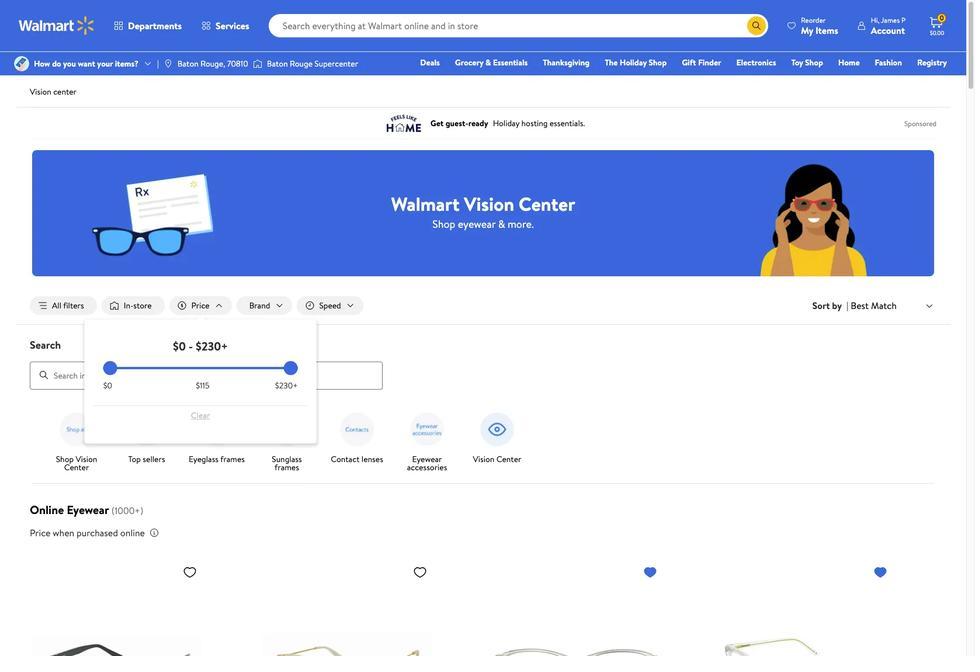 Task type: describe. For each thing, give the bounding box(es) containing it.
grocery
[[455, 57, 483, 68]]

 image for baton
[[253, 58, 262, 70]]

eyeglass frames
[[189, 453, 245, 465]]

0
[[940, 13, 944, 23]]

services button
[[192, 12, 259, 40]]

price when purchased online
[[30, 526, 145, 539]]

sunglass frames link
[[256, 408, 317, 474]]

eyeglass frames image
[[196, 408, 238, 450]]

accessories
[[407, 461, 447, 473]]

hi, james p account
[[871, 15, 906, 37]]

account
[[871, 24, 905, 37]]

vision inside walmart vision center shop eyewear & more.
[[464, 191, 514, 216]]

shop vision center
[[56, 453, 97, 473]]

price button
[[169, 296, 232, 315]]

brand button
[[236, 296, 292, 315]]

hi,
[[871, 15, 879, 25]]

want
[[78, 58, 95, 69]]

rouge
[[290, 58, 313, 69]]

home link
[[833, 56, 865, 69]]

thanksgiving
[[543, 57, 590, 68]]

add to favorites list, designer looks for less women's wop69 crystal/gold frames image
[[413, 565, 427, 579]]

baton rouge, 70810
[[178, 58, 248, 69]]

brand
[[249, 300, 270, 311]]

items?
[[115, 58, 138, 69]]

$115
[[196, 380, 210, 391]]

eyewear
[[458, 216, 496, 231]]

services
[[216, 19, 249, 32]]

you
[[63, 58, 76, 69]]

clear button
[[103, 406, 298, 425]]

home
[[838, 57, 860, 68]]

grocery & essentials link
[[450, 56, 533, 69]]

electronics link
[[731, 56, 781, 69]]

toy shop
[[791, 57, 823, 68]]

vision center
[[473, 453, 521, 465]]

the holiday shop
[[605, 57, 667, 68]]

top sellers image
[[126, 408, 168, 450]]

shop inside walmart vision center shop eyewear & more.
[[433, 216, 455, 231]]

my
[[801, 24, 813, 37]]

(1000+)
[[111, 504, 143, 517]]

sponsored
[[904, 118, 936, 128]]

departments
[[128, 19, 182, 32]]

top
[[128, 453, 141, 465]]

remove from favorites list, bio eyes women's be226 hibiscus crystal eyeglass frames image
[[643, 565, 657, 579]]

contact lenses link
[[327, 408, 387, 465]]

debit
[[877, 73, 897, 85]]

thanksgiving link
[[538, 56, 595, 69]]

vision center link
[[467, 408, 528, 465]]

search
[[30, 338, 61, 352]]

1 horizontal spatial $230+
[[275, 380, 298, 391]]

p
[[901, 15, 906, 25]]

sean john teacup image
[[723, 560, 892, 656]]

grocery & essentials
[[455, 57, 528, 68]]

Walmart Site-Wide search field
[[269, 14, 768, 37]]

james
[[881, 15, 900, 25]]

$0 - $230+
[[173, 338, 228, 354]]

sellers
[[143, 453, 165, 465]]

center for shop
[[64, 461, 89, 473]]

0 vertical spatial $230+
[[196, 338, 228, 354]]

$0 for $0 - $230+
[[173, 338, 186, 354]]

the
[[605, 57, 618, 68]]

essentials
[[493, 57, 528, 68]]

1 vertical spatial eyewear
[[67, 502, 109, 517]]

shop right "holiday"
[[649, 57, 667, 68]]

walmart image
[[19, 16, 95, 35]]

toy
[[791, 57, 803, 68]]

gift finder link
[[677, 56, 726, 69]]

more.
[[508, 216, 534, 231]]

items
[[815, 24, 838, 37]]

0 horizontal spatial |
[[157, 58, 159, 69]]

baton for baton rouge supercenter
[[267, 58, 288, 69]]

sort
[[812, 299, 830, 312]]

baton rouge supercenter
[[267, 58, 358, 69]]

fashion
[[875, 57, 902, 68]]

designer looks for less women's wop69 crystal/gold frames image
[[262, 560, 432, 656]]

0 horizontal spatial &
[[485, 57, 491, 68]]

registry one debit
[[857, 57, 947, 85]]

store
[[133, 300, 152, 311]]

$0.00
[[930, 29, 944, 37]]

how
[[34, 58, 50, 69]]

online eyewear (1000+)
[[30, 502, 143, 517]]

shop inside shop vision center
[[56, 453, 74, 465]]

contact
[[331, 453, 360, 465]]



Task type: locate. For each thing, give the bounding box(es) containing it.
in-
[[124, 300, 133, 311]]

search search field down sort and filter section element
[[16, 338, 950, 389]]

frames inside the sunglass frames
[[275, 461, 299, 473]]

clear
[[191, 410, 210, 421]]

1 horizontal spatial &
[[498, 216, 505, 231]]

how do you want your items?
[[34, 58, 138, 69]]

0 $0.00
[[930, 13, 944, 37]]

best match button
[[848, 298, 936, 313]]

eyewear inside eyewear accessories
[[412, 453, 442, 465]]

0 horizontal spatial baton
[[178, 58, 199, 69]]

& left more.
[[498, 216, 505, 231]]

2 baton from the left
[[267, 58, 288, 69]]

0 vertical spatial price
[[191, 300, 210, 311]]

lenses
[[362, 453, 383, 465]]

center
[[53, 86, 77, 98]]

1 horizontal spatial frames
[[275, 461, 299, 473]]

frames for sunglass frames
[[275, 461, 299, 473]]

1 horizontal spatial |
[[847, 299, 848, 312]]

price for price when purchased online
[[30, 526, 51, 539]]

1 horizontal spatial price
[[191, 300, 210, 311]]

sort and filter section element
[[16, 287, 950, 324]]

center inside shop vision center
[[64, 461, 89, 473]]

remove from favorites list, sean john teacup image
[[873, 565, 887, 579]]

baton left rouge
[[267, 58, 288, 69]]

walmart+ link
[[907, 72, 952, 85]]

|
[[157, 58, 159, 69], [847, 299, 848, 312]]

1 vertical spatial |
[[847, 299, 848, 312]]

& inside walmart vision center shop eyewear & more.
[[498, 216, 505, 231]]

speed
[[319, 300, 341, 311]]

1 vertical spatial $230+
[[275, 380, 298, 391]]

 image
[[14, 56, 29, 71], [253, 58, 262, 70]]

$0 range field
[[103, 367, 298, 369]]

vision inside shop vision center
[[76, 453, 97, 465]]

70810
[[227, 58, 248, 69]]

vision center
[[30, 86, 77, 98]]

in-store button
[[101, 296, 164, 315]]

$231 range field
[[103, 367, 298, 369]]

match
[[871, 299, 897, 312]]

legal information image
[[150, 528, 159, 537]]

eyewear
[[412, 453, 442, 465], [67, 502, 109, 517]]

reorder my items
[[801, 15, 838, 37]]

eyewear accessories
[[407, 453, 447, 473]]

0 vertical spatial search search field
[[269, 14, 768, 37]]

1 horizontal spatial eyewear
[[412, 453, 442, 465]]

sunglass frames image
[[266, 408, 308, 450]]

bio eyes women's be226 hibiscus crystal eyeglass frames image
[[492, 560, 662, 656]]

0 vertical spatial |
[[157, 58, 159, 69]]

toy shop link
[[786, 56, 828, 69]]

0 horizontal spatial $230+
[[196, 338, 228, 354]]

electronics
[[736, 57, 776, 68]]

$230+ right -
[[196, 338, 228, 354]]

eyewear down the eyewear accessories image
[[412, 453, 442, 465]]

eyeglass frames link
[[186, 408, 247, 465]]

reorder
[[801, 15, 826, 25]]

online
[[30, 502, 64, 517]]

center
[[519, 191, 575, 216], [496, 453, 521, 465], [64, 461, 89, 473]]

walmart vision center. shop eyewear and more. image
[[32, 150, 934, 276]]

departments button
[[104, 12, 192, 40]]

shop left eyewear
[[433, 216, 455, 231]]

price inside "dropdown button"
[[191, 300, 210, 311]]

rouge,
[[200, 58, 225, 69]]

1 horizontal spatial baton
[[267, 58, 288, 69]]

fashion link
[[870, 56, 907, 69]]

eyewear accessories link
[[397, 408, 457, 474]]

center inside walmart vision center shop eyewear & more.
[[519, 191, 575, 216]]

1 vertical spatial price
[[30, 526, 51, 539]]

baton
[[178, 58, 199, 69], [267, 58, 288, 69]]

filters
[[63, 300, 84, 311]]

shop right the toy
[[805, 57, 823, 68]]

1 vertical spatial search search field
[[16, 338, 950, 389]]

walmart vision center shop eyewear & more.
[[391, 191, 575, 231]]

vision center image
[[476, 408, 518, 450]]

registry
[[917, 57, 947, 68]]

shop vision center link
[[46, 408, 107, 474]]

frames for eyeglass frames
[[220, 453, 245, 465]]

eyewear accessories image
[[406, 408, 448, 450]]

in-store
[[124, 300, 152, 311]]

| right "by" on the top of the page
[[847, 299, 848, 312]]

Search search field
[[269, 14, 768, 37], [16, 338, 950, 389]]

sort by |
[[812, 299, 848, 312]]

deals link
[[415, 56, 445, 69]]

1 horizontal spatial  image
[[253, 58, 262, 70]]

top sellers link
[[116, 408, 177, 465]]

shop down shop vision center image
[[56, 453, 74, 465]]

baton left the rouge,
[[178, 58, 199, 69]]

contact lenses
[[331, 453, 383, 465]]

one
[[857, 73, 875, 85]]

holiday
[[620, 57, 647, 68]]

0 horizontal spatial $0
[[103, 380, 112, 391]]

$0 for $0
[[103, 380, 112, 391]]

by
[[832, 299, 842, 312]]

do
[[52, 58, 61, 69]]

| inside sort and filter section element
[[847, 299, 848, 312]]

sunglass
[[272, 453, 302, 465]]

the holiday shop link
[[600, 56, 672, 69]]

vision
[[30, 86, 51, 98], [464, 191, 514, 216], [76, 453, 97, 465], [473, 453, 494, 465]]

price up $0 - $230+
[[191, 300, 210, 311]]

$230+
[[196, 338, 228, 354], [275, 380, 298, 391]]

0 horizontal spatial  image
[[14, 56, 29, 71]]

 image left "how"
[[14, 56, 29, 71]]

0 vertical spatial eyewear
[[412, 453, 442, 465]]

walmart+
[[912, 73, 947, 85]]

 image for how
[[14, 56, 29, 71]]

top sellers
[[128, 453, 165, 465]]

gift finder
[[682, 57, 721, 68]]

search icon image
[[752, 21, 761, 30]]

when
[[53, 526, 74, 539]]

search image
[[39, 370, 48, 380]]

0 horizontal spatial price
[[30, 526, 51, 539]]

& right grocery
[[485, 57, 491, 68]]

0 vertical spatial &
[[485, 57, 491, 68]]

center for walmart
[[519, 191, 575, 216]]

all filters
[[52, 300, 84, 311]]

all filters button
[[30, 296, 97, 315]]

shop vision center image
[[55, 408, 98, 450]]

finder
[[698, 57, 721, 68]]

baton for baton rouge, 70810
[[178, 58, 199, 69]]

your
[[97, 58, 113, 69]]

 image
[[163, 59, 173, 68]]

0 horizontal spatial eyewear
[[67, 502, 109, 517]]

search search field containing search
[[16, 338, 950, 389]]

frames down 'sunglass frames' image
[[275, 461, 299, 473]]

&
[[485, 57, 491, 68], [498, 216, 505, 231]]

frames right eyeglass
[[220, 453, 245, 465]]

dlfl rectangle image
[[32, 560, 202, 656]]

eyeglass
[[189, 453, 219, 465]]

purchased
[[77, 526, 118, 539]]

0 horizontal spatial frames
[[220, 453, 245, 465]]

price left when at the left bottom of the page
[[30, 526, 51, 539]]

1 vertical spatial $0
[[103, 380, 112, 391]]

1 horizontal spatial $0
[[173, 338, 186, 354]]

search search field up essentials
[[269, 14, 768, 37]]

eyewear up price when purchased online
[[67, 502, 109, 517]]

1 baton from the left
[[178, 58, 199, 69]]

$230+ up 'sunglass frames' image
[[275, 380, 298, 391]]

shop
[[649, 57, 667, 68], [805, 57, 823, 68], [433, 216, 455, 231], [56, 453, 74, 465]]

price
[[191, 300, 210, 311], [30, 526, 51, 539]]

gift
[[682, 57, 696, 68]]

best match
[[851, 299, 897, 312]]

best
[[851, 299, 869, 312]]

Search in Vision Center search field
[[30, 361, 383, 389]]

1 vertical spatial &
[[498, 216, 505, 231]]

$0
[[173, 338, 186, 354], [103, 380, 112, 391]]

price for price
[[191, 300, 210, 311]]

add to favorites list, dlfl rectangle image
[[183, 565, 197, 579]]

contact lenses image
[[336, 408, 378, 450]]

0 vertical spatial $0
[[173, 338, 186, 354]]

 image right the 70810
[[253, 58, 262, 70]]

walmart
[[391, 191, 460, 216]]

| right items?
[[157, 58, 159, 69]]



Task type: vqa. For each thing, say whether or not it's contained in the screenshot.
Price Dropdown Button
yes



